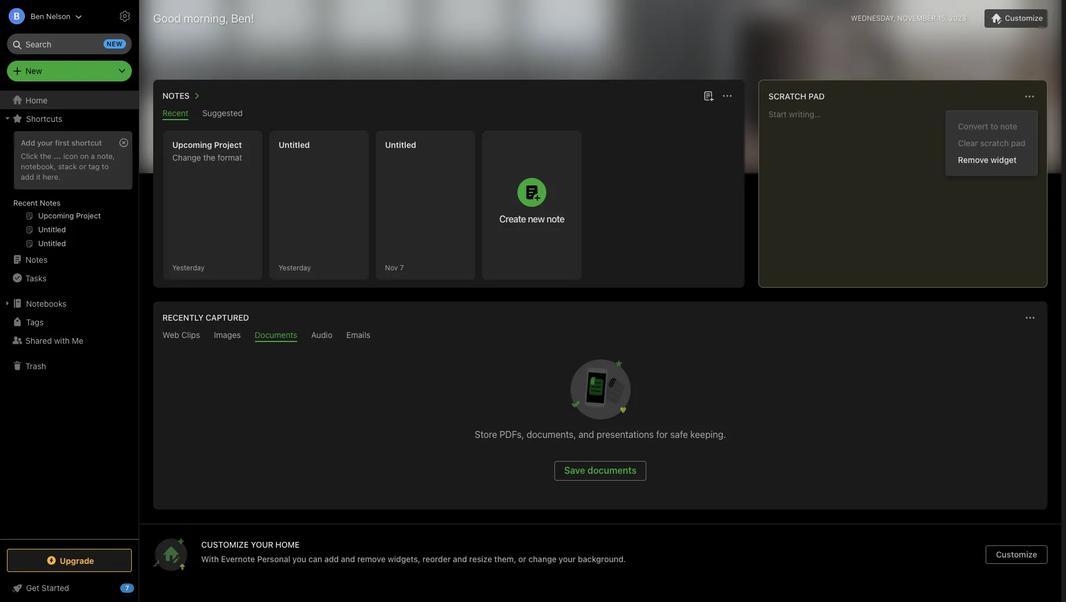 Task type: describe. For each thing, give the bounding box(es) containing it.
add
[[21, 138, 35, 148]]

0 horizontal spatial and
[[341, 555, 355, 565]]

notes link
[[0, 251, 138, 269]]

create new note button
[[483, 131, 582, 280]]

scratch pad
[[769, 91, 825, 101]]

home link
[[0, 91, 139, 109]]

add your first shortcut
[[21, 138, 102, 148]]

nelson
[[46, 11, 71, 21]]

notes inside notes "link"
[[25, 255, 48, 265]]

reorder
[[423, 555, 451, 565]]

and inside documents tab panel
[[579, 430, 595, 440]]

resize
[[470, 555, 493, 565]]

upgrade
[[60, 556, 94, 566]]

web clips tab
[[163, 330, 200, 343]]

2023
[[950, 14, 967, 23]]

emails tab
[[347, 330, 371, 343]]

to inside icon on a note, notebook, stack or tag to add it here.
[[102, 162, 109, 171]]

Account field
[[0, 5, 82, 28]]

click to collapse image
[[135, 581, 143, 595]]

store pdfs, documents, and presentations for safe keeping.
[[475, 430, 727, 440]]

change
[[172, 153, 201, 163]]

nov 7
[[385, 264, 404, 272]]

pdfs,
[[500, 430, 525, 440]]

customize your home with evernote personal you can add and remove widgets, reorder and resize them, or change your background.
[[201, 540, 626, 565]]

captured
[[206, 313, 249, 323]]

add inside customize your home with evernote personal you can add and remove widgets, reorder and resize them, or change your background.
[[325, 555, 339, 565]]

emails
[[347, 330, 371, 340]]

suggested tab
[[203, 108, 243, 120]]

on
[[80, 152, 89, 161]]

group containing add your first shortcut
[[0, 128, 138, 255]]

your inside customize your home with evernote personal you can add and remove widgets, reorder and resize them, or change your background.
[[559, 555, 576, 565]]

recent for recent notes
[[13, 198, 38, 208]]

tab list for recently captured
[[156, 330, 1046, 343]]

tags
[[26, 317, 44, 327]]

your
[[251, 540, 274, 550]]

remove widget
[[959, 155, 1017, 165]]

store
[[475, 430, 498, 440]]

more actions image inside field
[[1024, 311, 1038, 325]]

documents tab
[[255, 330, 298, 343]]

Start writing… text field
[[769, 109, 1047, 278]]

notebooks
[[26, 299, 67, 309]]

format
[[218, 153, 242, 163]]

tree containing home
[[0, 91, 139, 539]]

icon
[[63, 152, 78, 161]]

documents tab panel
[[153, 343, 1048, 510]]

recent tab
[[163, 108, 189, 120]]

documents,
[[527, 430, 577, 440]]

stack
[[58, 162, 77, 171]]

nov
[[385, 264, 398, 272]]

audio
[[311, 330, 333, 340]]

november
[[898, 14, 937, 23]]

notes inside group
[[40, 198, 61, 208]]

ben!
[[231, 12, 254, 25]]

7 inside the "recent" tab panel
[[400, 264, 404, 272]]

more actions image
[[1024, 90, 1037, 104]]

upcoming project change the format
[[172, 140, 242, 163]]

customize
[[201, 540, 249, 550]]

get
[[26, 584, 39, 594]]

untitled for nov 7
[[385, 140, 417, 150]]

background.
[[578, 555, 626, 565]]

clips
[[182, 330, 200, 340]]

1 horizontal spatial and
[[453, 555, 468, 565]]

1 yesterday from the left
[[172, 264, 205, 272]]

home
[[276, 540, 300, 550]]

shared
[[25, 336, 52, 346]]

icon on a note, notebook, stack or tag to add it here.
[[21, 152, 115, 182]]

settings image
[[118, 9, 132, 23]]

notebook,
[[21, 162, 56, 171]]

0 vertical spatial customize button
[[986, 9, 1048, 28]]

clear
[[959, 138, 979, 148]]

them,
[[495, 555, 517, 565]]

create
[[500, 214, 526, 224]]

the inside upcoming project change the format
[[203, 153, 215, 163]]

new
[[25, 66, 42, 76]]

with
[[201, 555, 219, 565]]

images
[[214, 330, 241, 340]]

home
[[25, 95, 48, 105]]

pad
[[809, 91, 825, 101]]

documents
[[255, 330, 298, 340]]

documents
[[588, 466, 637, 476]]

notebooks link
[[0, 295, 138, 313]]

tasks
[[25, 273, 47, 283]]

good
[[153, 12, 181, 25]]

wednesday, november 15, 2023
[[852, 14, 967, 23]]

shortcuts
[[26, 114, 62, 124]]

more actions field for recently captured
[[1023, 310, 1039, 326]]

new inside "button"
[[528, 214, 545, 224]]

remove
[[959, 155, 989, 165]]

notes inside notes button
[[163, 91, 190, 101]]

Search text field
[[15, 34, 124, 54]]

convert
[[959, 122, 989, 131]]

pad
[[1012, 138, 1026, 148]]

your inside group
[[37, 138, 53, 148]]

Help and Learning task checklist field
[[0, 580, 139, 598]]

it
[[36, 172, 41, 182]]

new button
[[7, 61, 132, 82]]

shortcuts button
[[0, 109, 138, 128]]

the inside group
[[40, 152, 51, 161]]

notes button
[[160, 89, 204, 103]]

2 yesterday from the left
[[279, 264, 311, 272]]

upcoming
[[172, 140, 212, 150]]

wednesday,
[[852, 14, 896, 23]]



Task type: vqa. For each thing, say whether or not it's contained in the screenshot.
group at the left top of the page in 'tree'
no



Task type: locate. For each thing, give the bounding box(es) containing it.
recent down notes button
[[163, 108, 189, 118]]

15,
[[939, 14, 948, 23]]

recent down it
[[13, 198, 38, 208]]

shared with me
[[25, 336, 83, 346]]

can
[[309, 555, 322, 565]]

0 horizontal spatial or
[[79, 162, 86, 171]]

0 vertical spatial add
[[21, 172, 34, 182]]

note up pad
[[1001, 122, 1018, 131]]

save documents button
[[555, 462, 647, 481]]

tasks button
[[0, 269, 138, 288]]

trash link
[[0, 357, 138, 376]]

tab list for notes
[[156, 108, 743, 120]]

1 horizontal spatial more actions image
[[1024, 311, 1038, 325]]

1 vertical spatial 7
[[125, 585, 129, 592]]

0 vertical spatial more actions image
[[721, 89, 735, 103]]

here.
[[43, 172, 61, 182]]

1 vertical spatial new
[[528, 214, 545, 224]]

good morning, ben!
[[153, 12, 254, 25]]

0 vertical spatial new
[[107, 40, 123, 47]]

add right can
[[325, 555, 339, 565]]

1 horizontal spatial untitled
[[385, 140, 417, 150]]

expand notebooks image
[[3, 299, 12, 308]]

yesterday
[[172, 264, 205, 272], [279, 264, 311, 272]]

1 horizontal spatial new
[[528, 214, 545, 224]]

recently captured button
[[160, 311, 249, 325]]

note for convert to note
[[1001, 122, 1018, 131]]

More actions field
[[720, 88, 736, 104], [1022, 89, 1039, 105], [1023, 310, 1039, 326]]

customize
[[1006, 13, 1044, 23], [997, 550, 1038, 560]]

and left remove
[[341, 555, 355, 565]]

1 horizontal spatial yesterday
[[279, 264, 311, 272]]

note inside dropdown list menu
[[1001, 122, 1018, 131]]

recently captured
[[163, 313, 249, 323]]

note right the 'create'
[[547, 214, 565, 224]]

2 horizontal spatial and
[[579, 430, 595, 440]]

scratch pad button
[[767, 90, 825, 104]]

save documents
[[565, 466, 637, 476]]

convert to note link
[[947, 118, 1038, 135]]

tab list
[[156, 108, 743, 120], [156, 330, 1046, 343]]

1 untitled from the left
[[279, 140, 310, 150]]

0 horizontal spatial note
[[547, 214, 565, 224]]

more actions image
[[721, 89, 735, 103], [1024, 311, 1038, 325]]

1 vertical spatial to
[[102, 162, 109, 171]]

ben nelson
[[31, 11, 71, 21]]

1 horizontal spatial recent
[[163, 108, 189, 118]]

or inside icon on a note, notebook, stack or tag to add it here.
[[79, 162, 86, 171]]

0 horizontal spatial your
[[37, 138, 53, 148]]

0 horizontal spatial more actions image
[[721, 89, 735, 103]]

your
[[37, 138, 53, 148], [559, 555, 576, 565]]

2 vertical spatial notes
[[25, 255, 48, 265]]

and right documents,
[[579, 430, 595, 440]]

audio tab
[[311, 330, 333, 343]]

create new note
[[500, 214, 565, 224]]

1 vertical spatial recent
[[13, 198, 38, 208]]

the
[[40, 152, 51, 161], [203, 153, 215, 163]]

1 tab list from the top
[[156, 108, 743, 120]]

shortcut
[[72, 138, 102, 148]]

0 horizontal spatial recent
[[13, 198, 38, 208]]

...
[[54, 152, 61, 161]]

dropdown list menu
[[947, 118, 1038, 168]]

1 vertical spatial note
[[547, 214, 565, 224]]

recent inside tab list
[[163, 108, 189, 118]]

notes down here.
[[40, 198, 61, 208]]

evernote
[[221, 555, 255, 565]]

0 horizontal spatial add
[[21, 172, 34, 182]]

7 left click to collapse image
[[125, 585, 129, 592]]

note for create new note
[[547, 214, 565, 224]]

and left resize
[[453, 555, 468, 565]]

ben
[[31, 11, 44, 21]]

1 vertical spatial customize
[[997, 550, 1038, 560]]

notes
[[163, 91, 190, 101], [40, 198, 61, 208], [25, 255, 48, 265]]

0 vertical spatial your
[[37, 138, 53, 148]]

personal
[[257, 555, 291, 565]]

click
[[21, 152, 38, 161]]

recent for recent
[[163, 108, 189, 118]]

note,
[[97, 152, 115, 161]]

save
[[565, 466, 586, 476]]

new down settings icon
[[107, 40, 123, 47]]

note inside "button"
[[547, 214, 565, 224]]

1 vertical spatial add
[[325, 555, 339, 565]]

me
[[72, 336, 83, 346]]

to down note, at top left
[[102, 162, 109, 171]]

web
[[163, 330, 179, 340]]

notes up recent tab
[[163, 91, 190, 101]]

note
[[1001, 122, 1018, 131], [547, 214, 565, 224]]

presentations
[[597, 430, 654, 440]]

untitled
[[279, 140, 310, 150], [385, 140, 417, 150]]

your right change
[[559, 555, 576, 565]]

clear scratch pad link
[[947, 135, 1038, 152]]

group
[[0, 128, 138, 255]]

remove
[[358, 555, 386, 565]]

0 horizontal spatial to
[[102, 162, 109, 171]]

a
[[91, 152, 95, 161]]

0 vertical spatial notes
[[163, 91, 190, 101]]

1 horizontal spatial 7
[[400, 264, 404, 272]]

0 vertical spatial or
[[79, 162, 86, 171]]

remove widget link
[[947, 152, 1038, 168]]

0 horizontal spatial 7
[[125, 585, 129, 592]]

upgrade button
[[7, 550, 132, 573]]

more actions field for scratch pad
[[1022, 89, 1039, 105]]

widget
[[991, 155, 1017, 165]]

0 horizontal spatial yesterday
[[172, 264, 205, 272]]

0 vertical spatial customize
[[1006, 13, 1044, 23]]

1 horizontal spatial note
[[1001, 122, 1018, 131]]

1 horizontal spatial to
[[991, 122, 999, 131]]

tab list containing recent
[[156, 108, 743, 120]]

scratch
[[981, 138, 1010, 148]]

0 vertical spatial recent
[[163, 108, 189, 118]]

clear scratch pad
[[959, 138, 1026, 148]]

0 vertical spatial tab list
[[156, 108, 743, 120]]

1 horizontal spatial your
[[559, 555, 576, 565]]

customize button
[[986, 9, 1048, 28], [987, 546, 1048, 565]]

started
[[42, 584, 69, 594]]

suggested
[[203, 108, 243, 118]]

0 horizontal spatial new
[[107, 40, 123, 47]]

new search field
[[15, 34, 126, 54]]

add inside icon on a note, notebook, stack or tag to add it here.
[[21, 172, 34, 182]]

1 vertical spatial notes
[[40, 198, 61, 208]]

add
[[21, 172, 34, 182], [325, 555, 339, 565]]

recently
[[163, 313, 204, 323]]

and
[[579, 430, 595, 440], [341, 555, 355, 565], [453, 555, 468, 565]]

images tab
[[214, 330, 241, 343]]

1 vertical spatial more actions image
[[1024, 311, 1038, 325]]

keeping.
[[691, 430, 727, 440]]

tab list containing web clips
[[156, 330, 1046, 343]]

recent tab panel
[[153, 120, 745, 288]]

add left it
[[21, 172, 34, 182]]

0 horizontal spatial the
[[40, 152, 51, 161]]

widgets,
[[388, 555, 421, 565]]

untitled for yesterday
[[279, 140, 310, 150]]

7 right nov
[[400, 264, 404, 272]]

0 vertical spatial 7
[[400, 264, 404, 272]]

or down 'on'
[[79, 162, 86, 171]]

scratch
[[769, 91, 807, 101]]

get started
[[26, 584, 69, 594]]

1 vertical spatial or
[[519, 555, 527, 565]]

1 horizontal spatial the
[[203, 153, 215, 163]]

your up "click the ..."
[[37, 138, 53, 148]]

tree
[[0, 91, 139, 539]]

trash
[[25, 361, 46, 371]]

2 untitled from the left
[[385, 140, 417, 150]]

to
[[991, 122, 999, 131], [102, 162, 109, 171]]

0 vertical spatial to
[[991, 122, 999, 131]]

the left ...
[[40, 152, 51, 161]]

to inside dropdown list menu
[[991, 122, 999, 131]]

with
[[54, 336, 70, 346]]

first
[[55, 138, 70, 148]]

0 vertical spatial note
[[1001, 122, 1018, 131]]

the left format at the top left
[[203, 153, 215, 163]]

to up scratch
[[991, 122, 999, 131]]

project
[[214, 140, 242, 150]]

new inside search box
[[107, 40, 123, 47]]

convert to note
[[959, 122, 1018, 131]]

7 inside help and learning task checklist 'field'
[[125, 585, 129, 592]]

tag
[[88, 162, 100, 171]]

1 horizontal spatial add
[[325, 555, 339, 565]]

1 vertical spatial your
[[559, 555, 576, 565]]

1 vertical spatial tab list
[[156, 330, 1046, 343]]

1 vertical spatial customize button
[[987, 546, 1048, 565]]

web clips
[[163, 330, 200, 340]]

recent inside group
[[13, 198, 38, 208]]

new right the 'create'
[[528, 214, 545, 224]]

you
[[293, 555, 307, 565]]

0 horizontal spatial untitled
[[279, 140, 310, 150]]

2 tab list from the top
[[156, 330, 1046, 343]]

or right 'them,'
[[519, 555, 527, 565]]

1 horizontal spatial or
[[519, 555, 527, 565]]

recent notes
[[13, 198, 61, 208]]

new
[[107, 40, 123, 47], [528, 214, 545, 224]]

shared with me link
[[0, 332, 138, 350]]

or inside customize your home with evernote personal you can add and remove widgets, reorder and resize them, or change your background.
[[519, 555, 527, 565]]

notes up tasks
[[25, 255, 48, 265]]



